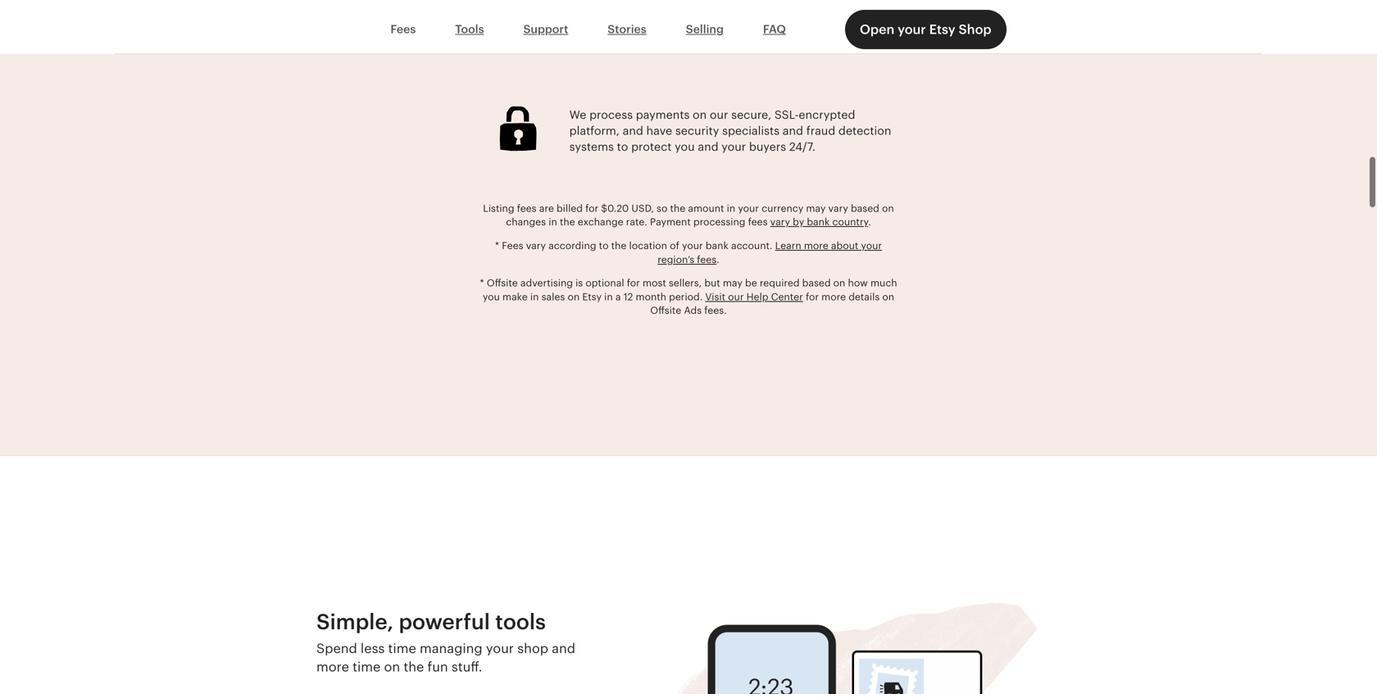 Task type: describe. For each thing, give the bounding box(es) containing it.
support
[[524, 23, 568, 36]]

sellers,
[[669, 278, 702, 289]]

security
[[675, 124, 719, 137]]

1 horizontal spatial bank
[[807, 217, 830, 228]]

are
[[539, 203, 554, 214]]

learn more about advertising fees.
[[760, 16, 950, 29]]

$0.20
[[601, 203, 629, 214]]

on inside listing fees are billed for $0.20 usd, so the amount in your currency may vary based on changes in the exchange rate. payment processing fees
[[882, 203, 894, 214]]

tools
[[495, 610, 546, 634]]

* fees vary according to the location of your bank account.
[[495, 240, 775, 251]]

may inside listing fees are billed for $0.20 usd, so the amount in your currency may vary based on changes in the exchange rate. payment processing fees
[[806, 203, 826, 214]]

usd,
[[632, 203, 654, 214]]

changes
[[506, 217, 546, 228]]

make inside etsy pays to advertise your items across the web through offsite ads. you only pay a fee when you make a sale from one of those ads.
[[567, 16, 596, 29]]

help
[[747, 291, 769, 302]]

platform,
[[570, 124, 620, 137]]

etsy inside '* offsite advertising is optional for most sellers, but may be required based on how much you make in sales on etsy in a 12  month period.'
[[582, 291, 602, 302]]

spend
[[316, 642, 357, 656]]

have
[[647, 124, 672, 137]]

when
[[510, 16, 540, 29]]

* for * fees vary according to the location of your bank account.
[[495, 240, 499, 251]]

detection
[[839, 124, 892, 137]]

in down are
[[549, 217, 557, 228]]

fees. inside for more details on offsite ads fees.
[[705, 305, 727, 316]]

stuff.
[[452, 660, 482, 675]]

etsy pays to advertise your items across the web through offsite ads. you only pay a fee when you make a sale from one of those ads.
[[490, 0, 951, 29]]

one
[[662, 16, 683, 29]]

2 horizontal spatial a
[[945, 0, 951, 13]]

1 horizontal spatial to
[[599, 240, 609, 251]]

selling
[[686, 23, 724, 36]]

for inside listing fees are billed for $0.20 usd, so the amount in your currency may vary based on changes in the exchange rate. payment processing fees
[[585, 203, 599, 214]]

you
[[872, 0, 892, 13]]

across
[[673, 0, 709, 13]]

and up protect
[[623, 124, 643, 137]]

how
[[848, 278, 868, 289]]

much
[[871, 278, 897, 289]]

managing
[[420, 642, 483, 656]]

only
[[895, 0, 919, 13]]

tools link
[[436, 14, 504, 45]]

on down is
[[568, 291, 580, 302]]

to inside we process payments on our secure, ssl-encrypted platform, and have security specialists and fraud detection systems to protect you and your buyers 24/7.
[[617, 140, 628, 153]]

learn more about advertising fees. link
[[760, 16, 950, 29]]

faq link
[[744, 14, 806, 45]]

period.
[[669, 291, 703, 302]]

and inside simple, powerful tools spend less time managing your shop and more time on the fun stuff.
[[552, 642, 576, 656]]

vary by bank country .
[[770, 217, 871, 228]]

vary inside listing fees are billed for $0.20 usd, so the amount in your currency may vary based on changes in the exchange rate. payment processing fees
[[829, 203, 848, 214]]

pay
[[922, 0, 942, 13]]

your up region's
[[682, 240, 703, 251]]

secure,
[[731, 108, 772, 121]]

country
[[833, 217, 868, 228]]

and down security
[[698, 140, 719, 153]]

fee
[[490, 16, 507, 29]]

more for your
[[804, 240, 829, 251]]

account.
[[731, 240, 773, 251]]

be
[[745, 278, 757, 289]]

ads.
[[845, 0, 869, 13]]

your inside etsy pays to advertise your items across the web through offsite ads. you only pay a fee when you make a sale from one of those ads.
[[612, 0, 637, 13]]

your inside learn more about your region's fees
[[861, 240, 882, 251]]

rate.
[[626, 217, 648, 228]]

for inside '* offsite advertising is optional for most sellers, but may be required based on how much you make in sales on etsy in a 12  month period.'
[[627, 278, 640, 289]]

and down ssl-
[[783, 124, 803, 137]]

by
[[793, 217, 804, 228]]

listing fees are billed for $0.20 usd, so the amount in your currency may vary based on changes in the exchange rate. payment processing fees
[[483, 203, 894, 228]]

listing
[[483, 203, 515, 214]]

location
[[629, 240, 667, 251]]

about for advertising
[[825, 16, 857, 29]]

* for * offsite advertising is optional for most sellers, but may be required based on how much you make in sales on etsy in a 12  month period.
[[480, 278, 484, 289]]

region's
[[658, 254, 695, 265]]

the inside etsy pays to advertise your items across the web through offsite ads. you only pay a fee when you make a sale from one of those ads.
[[712, 0, 730, 13]]

more for advertising
[[793, 16, 822, 29]]

0 vertical spatial time
[[388, 642, 416, 656]]

0 horizontal spatial fees
[[517, 203, 537, 214]]

less
[[361, 642, 385, 656]]

learn more about your region's fees link
[[658, 240, 882, 265]]

simple, powerful tools spend less time managing your shop and more time on the fun stuff.
[[316, 610, 576, 675]]

ads.
[[734, 16, 757, 29]]

shop
[[518, 642, 548, 656]]

the inside simple, powerful tools spend less time managing your shop and more time on the fun stuff.
[[404, 660, 424, 675]]

ssl-
[[775, 108, 799, 121]]

faq
[[763, 23, 786, 36]]

0 horizontal spatial of
[[670, 240, 680, 251]]

payment
[[650, 217, 691, 228]]

those
[[700, 16, 731, 29]]

you inside etsy pays to advertise your items across the web through offsite ads. you only pay a fee when you make a sale from one of those ads.
[[543, 16, 564, 29]]

from
[[633, 16, 659, 29]]

1 horizontal spatial advertising
[[860, 16, 921, 29]]

a inside '* offsite advertising is optional for most sellers, but may be required based on how much you make in sales on etsy in a 12  month period.'
[[616, 291, 621, 302]]

stories
[[608, 23, 647, 36]]

open your etsy shop
[[860, 22, 992, 37]]

the up 'payment'
[[670, 203, 686, 214]]

tools
[[455, 23, 484, 36]]

2 horizontal spatial fees
[[748, 217, 768, 228]]

1 vertical spatial fees
[[502, 240, 524, 251]]

so
[[657, 203, 668, 214]]

details
[[849, 291, 880, 302]]

0 horizontal spatial fees
[[391, 23, 416, 36]]

* offsite advertising is optional for most sellers, but may be required based on how much you make in sales on etsy in a 12  month period.
[[480, 278, 897, 302]]

offsite inside for more details on offsite ads fees.
[[650, 305, 682, 316]]

offsite inside etsy pays to advertise your items across the web through offsite ads. you only pay a fee when you make a sale from one of those ads.
[[806, 0, 842, 13]]

encrypted
[[799, 108, 856, 121]]

on inside we process payments on our secure, ssl-encrypted platform, and have security specialists and fraud detection systems to protect you and your buyers 24/7.
[[693, 108, 707, 121]]



Task type: vqa. For each thing, say whether or not it's contained in the screenshot.
Center
yes



Task type: locate. For each thing, give the bounding box(es) containing it.
0 horizontal spatial fees.
[[705, 305, 727, 316]]

etsy down is
[[582, 291, 602, 302]]

offsite left ads.
[[806, 0, 842, 13]]

the down billed
[[560, 217, 575, 228]]

1 vertical spatial may
[[723, 278, 743, 289]]

optional
[[586, 278, 624, 289]]

most
[[643, 278, 666, 289]]

sale
[[608, 16, 630, 29]]

the
[[712, 0, 730, 13], [670, 203, 686, 214], [560, 217, 575, 228], [611, 240, 627, 251], [404, 660, 424, 675]]

powerful
[[399, 610, 490, 634]]

may inside '* offsite advertising is optional for most sellers, but may be required based on how much you make in sales on etsy in a 12  month period.'
[[723, 278, 743, 289]]

a
[[945, 0, 951, 13], [599, 16, 605, 29], [616, 291, 621, 302]]

ads
[[684, 305, 702, 316]]

2 horizontal spatial vary
[[829, 203, 848, 214]]

fees. down pay
[[924, 16, 950, 29]]

you down security
[[675, 140, 695, 153]]

bank down processing
[[706, 240, 729, 251]]

0 vertical spatial for
[[585, 203, 599, 214]]

about
[[825, 16, 857, 29], [831, 240, 859, 251]]

buyers
[[749, 140, 786, 153]]

process
[[590, 108, 633, 121]]

1 horizontal spatial .
[[868, 217, 871, 228]]

about for your
[[831, 240, 859, 251]]

2 vertical spatial a
[[616, 291, 621, 302]]

1 horizontal spatial a
[[616, 291, 621, 302]]

based inside '* offsite advertising is optional for most sellers, but may be required based on how much you make in sales on etsy in a 12  month period.'
[[802, 278, 831, 289]]

fees up account.
[[748, 217, 768, 228]]

vary by bank country link
[[770, 217, 868, 228]]

of down across
[[686, 16, 697, 29]]

0 horizontal spatial a
[[599, 16, 605, 29]]

required
[[760, 278, 800, 289]]

according
[[549, 240, 596, 251]]

visit
[[705, 291, 726, 302]]

to down "exchange"
[[599, 240, 609, 251]]

1 horizontal spatial for
[[627, 278, 640, 289]]

our right the visit
[[728, 291, 744, 302]]

billed
[[557, 203, 583, 214]]

. up but
[[717, 254, 720, 265]]

may up the 'vary by bank country' link
[[806, 203, 826, 214]]

month
[[636, 291, 667, 302]]

our up security
[[710, 108, 728, 121]]

your down specialists on the right of the page
[[722, 140, 746, 153]]

1 vertical spatial you
[[675, 140, 695, 153]]

0 vertical spatial a
[[945, 0, 951, 13]]

0 horizontal spatial based
[[802, 278, 831, 289]]

time right less
[[388, 642, 416, 656]]

0 horizontal spatial offsite
[[487, 278, 518, 289]]

0 horizontal spatial etsy
[[490, 0, 513, 13]]

0 horizontal spatial may
[[723, 278, 743, 289]]

2 vertical spatial etsy
[[582, 291, 602, 302]]

shop
[[959, 22, 992, 37]]

1 horizontal spatial fees
[[697, 254, 717, 265]]

may
[[806, 203, 826, 214], [723, 278, 743, 289]]

1 vertical spatial time
[[353, 660, 381, 675]]

2 horizontal spatial etsy
[[929, 22, 956, 37]]

to right the "pays"
[[544, 0, 556, 13]]

0 vertical spatial to
[[544, 0, 556, 13]]

vary down the currency
[[770, 217, 790, 228]]

through
[[759, 0, 803, 13]]

0 horizontal spatial time
[[353, 660, 381, 675]]

learn for account.
[[775, 240, 802, 251]]

1 horizontal spatial may
[[806, 203, 826, 214]]

fun
[[428, 660, 448, 675]]

your inside open your etsy shop link
[[898, 22, 926, 37]]

you right the when
[[543, 16, 564, 29]]

on down much
[[883, 291, 895, 302]]

may left be
[[723, 278, 743, 289]]

on up security
[[693, 108, 707, 121]]

the left the location
[[611, 240, 627, 251]]

fees up but
[[697, 254, 717, 265]]

2 vertical spatial to
[[599, 240, 609, 251]]

vary down changes
[[526, 240, 546, 251]]

fees down changes
[[502, 240, 524, 251]]

0 vertical spatial *
[[495, 240, 499, 251]]

2 horizontal spatial for
[[806, 291, 819, 302]]

vary
[[829, 203, 848, 214], [770, 217, 790, 228], [526, 240, 546, 251]]

1 vertical spatial .
[[717, 254, 720, 265]]

0 vertical spatial you
[[543, 16, 564, 29]]

simple,
[[316, 610, 394, 634]]

make left sales
[[503, 291, 528, 302]]

1 horizontal spatial vary
[[770, 217, 790, 228]]

based up center
[[802, 278, 831, 289]]

payments
[[636, 108, 690, 121]]

2 vertical spatial for
[[806, 291, 819, 302]]

0 horizontal spatial .
[[717, 254, 720, 265]]

a left the sale
[[599, 16, 605, 29]]

about down ads.
[[825, 16, 857, 29]]

1 vertical spatial fees
[[748, 217, 768, 228]]

0 vertical spatial our
[[710, 108, 728, 121]]

0 vertical spatial about
[[825, 16, 857, 29]]

1 horizontal spatial offsite
[[650, 305, 682, 316]]

and right shop
[[552, 642, 576, 656]]

1 horizontal spatial of
[[686, 16, 697, 29]]

a left 12
[[616, 291, 621, 302]]

advertising up sales
[[521, 278, 573, 289]]

of up region's
[[670, 240, 680, 251]]

currency
[[762, 203, 804, 214]]

items
[[640, 0, 670, 13]]

more inside learn more about your region's fees
[[804, 240, 829, 251]]

on inside simple, powerful tools spend less time managing your shop and more time on the fun stuff.
[[384, 660, 400, 675]]

systems
[[570, 140, 614, 153]]

about down country
[[831, 240, 859, 251]]

2 vertical spatial fees
[[697, 254, 717, 265]]

amount
[[688, 203, 724, 214]]

processing
[[694, 217, 746, 228]]

0 horizontal spatial advertising
[[521, 278, 573, 289]]

learn down by
[[775, 240, 802, 251]]

open
[[860, 22, 895, 37]]

your inside we process payments on our secure, ssl-encrypted platform, and have security specialists and fraud detection systems to protect you and your buyers 24/7.
[[722, 140, 746, 153]]

0 horizontal spatial make
[[503, 291, 528, 302]]

time
[[388, 642, 416, 656], [353, 660, 381, 675]]

1 vertical spatial advertising
[[521, 278, 573, 289]]

for up 12
[[627, 278, 640, 289]]

2 vertical spatial you
[[483, 291, 500, 302]]

1 vertical spatial to
[[617, 140, 628, 153]]

pays
[[516, 0, 541, 13]]

1 vertical spatial for
[[627, 278, 640, 289]]

1 horizontal spatial based
[[851, 203, 880, 214]]

offsite down month
[[650, 305, 682, 316]]

0 vertical spatial of
[[686, 16, 697, 29]]

based up country
[[851, 203, 880, 214]]

the up those
[[712, 0, 730, 13]]

learn inside learn more about your region's fees
[[775, 240, 802, 251]]

2 vertical spatial offsite
[[650, 305, 682, 316]]

1 vertical spatial *
[[480, 278, 484, 289]]

learn for offsite
[[760, 16, 790, 29]]

stories link
[[588, 14, 666, 45]]

on left how
[[834, 278, 846, 289]]

advertising down you
[[860, 16, 921, 29]]

you inside '* offsite advertising is optional for most sellers, but may be required based on how much you make in sales on etsy in a 12  month period.'
[[483, 291, 500, 302]]

for inside for more details on offsite ads fees.
[[806, 291, 819, 302]]

your down country
[[861, 240, 882, 251]]

offsite inside '* offsite advertising is optional for most sellers, but may be required based on how much you make in sales on etsy in a 12  month period.'
[[487, 278, 518, 289]]

1 horizontal spatial etsy
[[582, 291, 602, 302]]

1 vertical spatial vary
[[770, 217, 790, 228]]

1 vertical spatial fees.
[[705, 305, 727, 316]]

0 vertical spatial fees
[[517, 203, 537, 214]]

1 horizontal spatial fees.
[[924, 16, 950, 29]]

2 vertical spatial vary
[[526, 240, 546, 251]]

advertise
[[559, 0, 609, 13]]

0 vertical spatial fees
[[391, 23, 416, 36]]

center
[[771, 291, 803, 302]]

0 horizontal spatial for
[[585, 203, 599, 214]]

visit our help center
[[705, 291, 803, 302]]

fees up changes
[[517, 203, 537, 214]]

etsy up fee
[[490, 0, 513, 13]]

1 vertical spatial make
[[503, 291, 528, 302]]

on inside for more details on offsite ads fees.
[[883, 291, 895, 302]]

sales
[[542, 291, 565, 302]]

0 horizontal spatial to
[[544, 0, 556, 13]]

offsite down changes
[[487, 278, 518, 289]]

and
[[623, 124, 643, 137], [783, 124, 803, 137], [698, 140, 719, 153], [552, 642, 576, 656]]

in left sales
[[530, 291, 539, 302]]

in down the "optional"
[[604, 291, 613, 302]]

for
[[585, 203, 599, 214], [627, 278, 640, 289], [806, 291, 819, 302]]

etsy inside open your etsy shop link
[[929, 22, 956, 37]]

more down spend
[[316, 660, 349, 675]]

1 vertical spatial based
[[802, 278, 831, 289]]

fraud
[[807, 124, 836, 137]]

0 vertical spatial .
[[868, 217, 871, 228]]

protect
[[631, 140, 672, 153]]

bank right by
[[807, 217, 830, 228]]

is
[[576, 278, 583, 289]]

you left sales
[[483, 291, 500, 302]]

0 vertical spatial may
[[806, 203, 826, 214]]

learn more about your region's fees
[[658, 240, 882, 265]]

of inside etsy pays to advertise your items across the web through offsite ads. you only pay a fee when you make a sale from one of those ads.
[[686, 16, 697, 29]]

1 horizontal spatial time
[[388, 642, 416, 656]]

1 horizontal spatial fees
[[502, 240, 524, 251]]

24/7.
[[789, 140, 816, 153]]

more down through in the right top of the page
[[793, 16, 822, 29]]

etsy down pay
[[929, 22, 956, 37]]

0 horizontal spatial you
[[483, 291, 500, 302]]

specialists
[[722, 124, 780, 137]]

etsy inside etsy pays to advertise your items across the web through offsite ads. you only pay a fee when you make a sale from one of those ads.
[[490, 0, 513, 13]]

fees
[[517, 203, 537, 214], [748, 217, 768, 228], [697, 254, 717, 265]]

.
[[868, 217, 871, 228], [717, 254, 720, 265]]

make down advertise
[[567, 16, 596, 29]]

for up "exchange"
[[585, 203, 599, 214]]

1 horizontal spatial *
[[495, 240, 499, 251]]

1 horizontal spatial make
[[567, 16, 596, 29]]

your
[[612, 0, 637, 13], [898, 22, 926, 37], [722, 140, 746, 153], [738, 203, 759, 214], [682, 240, 703, 251], [861, 240, 882, 251], [486, 642, 514, 656]]

fees link
[[371, 14, 436, 45]]

learn
[[760, 16, 790, 29], [775, 240, 802, 251]]

on down less
[[384, 660, 400, 675]]

you inside we process payments on our secure, ssl-encrypted platform, and have security specialists and fraud detection systems to protect you and your buyers 24/7.
[[675, 140, 695, 153]]

exchange
[[578, 217, 624, 228]]

your inside simple, powerful tools spend less time managing your shop and more time on the fun stuff.
[[486, 642, 514, 656]]

bank
[[807, 217, 830, 228], [706, 240, 729, 251]]

time down less
[[353, 660, 381, 675]]

in up processing
[[727, 203, 736, 214]]

0 vertical spatial learn
[[760, 16, 790, 29]]

selling link
[[666, 14, 744, 45]]

more for on
[[822, 291, 846, 302]]

0 vertical spatial etsy
[[490, 0, 513, 13]]

*
[[495, 240, 499, 251], [480, 278, 484, 289]]

your down the only
[[898, 22, 926, 37]]

your up the sale
[[612, 0, 637, 13]]

2 horizontal spatial to
[[617, 140, 628, 153]]

0 vertical spatial advertising
[[860, 16, 921, 29]]

fees inside learn more about your region's fees
[[697, 254, 717, 265]]

advertising inside '* offsite advertising is optional for most sellers, but may be required based on how much you make in sales on etsy in a 12  month period.'
[[521, 278, 573, 289]]

make inside '* offsite advertising is optional for most sellers, but may be required based on how much you make in sales on etsy in a 12  month period.'
[[503, 291, 528, 302]]

learn down through in the right top of the page
[[760, 16, 790, 29]]

0 horizontal spatial vary
[[526, 240, 546, 251]]

on
[[693, 108, 707, 121], [882, 203, 894, 214], [834, 278, 846, 289], [568, 291, 580, 302], [883, 291, 895, 302], [384, 660, 400, 675]]

but
[[705, 278, 720, 289]]

for right center
[[806, 291, 819, 302]]

about inside learn more about your region's fees
[[831, 240, 859, 251]]

to left protect
[[617, 140, 628, 153]]

more
[[793, 16, 822, 29], [804, 240, 829, 251], [822, 291, 846, 302], [316, 660, 349, 675]]

2 horizontal spatial offsite
[[806, 0, 842, 13]]

more down the 'vary by bank country' link
[[804, 240, 829, 251]]

1 vertical spatial our
[[728, 291, 744, 302]]

more inside simple, powerful tools spend less time managing your shop and more time on the fun stuff.
[[316, 660, 349, 675]]

the left 'fun'
[[404, 660, 424, 675]]

1 vertical spatial etsy
[[929, 22, 956, 37]]

we
[[570, 108, 587, 121]]

your up processing
[[738, 203, 759, 214]]

open your etsy shop link
[[845, 10, 1007, 49]]

0 vertical spatial bank
[[807, 217, 830, 228]]

0 vertical spatial make
[[567, 16, 596, 29]]

etsy
[[490, 0, 513, 13], [929, 22, 956, 37], [582, 291, 602, 302]]

our inside we process payments on our secure, ssl-encrypted platform, and have security specialists and fraud detection systems to protect you and your buyers 24/7.
[[710, 108, 728, 121]]

1 vertical spatial of
[[670, 240, 680, 251]]

0 horizontal spatial *
[[480, 278, 484, 289]]

advertising
[[860, 16, 921, 29], [521, 278, 573, 289]]

0 horizontal spatial bank
[[706, 240, 729, 251]]

based inside listing fees are billed for $0.20 usd, so the amount in your currency may vary based on changes in the exchange rate. payment processing fees
[[851, 203, 880, 214]]

1 vertical spatial about
[[831, 240, 859, 251]]

0 vertical spatial vary
[[829, 203, 848, 214]]

1 vertical spatial learn
[[775, 240, 802, 251]]

web
[[733, 0, 756, 13]]

on up much
[[882, 203, 894, 214]]

fees left tools
[[391, 23, 416, 36]]

1 vertical spatial a
[[599, 16, 605, 29]]

0 vertical spatial offsite
[[806, 0, 842, 13]]

. up much
[[868, 217, 871, 228]]

visit our help center link
[[705, 291, 803, 302]]

12
[[624, 291, 633, 302]]

0 vertical spatial based
[[851, 203, 880, 214]]

your inside listing fees are billed for $0.20 usd, so the amount in your currency may vary based on changes in the exchange rate. payment processing fees
[[738, 203, 759, 214]]

offsite
[[806, 0, 842, 13], [487, 278, 518, 289], [650, 305, 682, 316]]

for more details on offsite ads fees.
[[650, 291, 895, 316]]

to inside etsy pays to advertise your items across the web through offsite ads. you only pay a fee when you make a sale from one of those ads.
[[544, 0, 556, 13]]

more left details
[[822, 291, 846, 302]]

our
[[710, 108, 728, 121], [728, 291, 744, 302]]

support link
[[504, 14, 588, 45]]

1 vertical spatial bank
[[706, 240, 729, 251]]

a right pay
[[945, 0, 951, 13]]

1 vertical spatial offsite
[[487, 278, 518, 289]]

1 horizontal spatial you
[[543, 16, 564, 29]]

0 vertical spatial fees.
[[924, 16, 950, 29]]

fees. down the visit
[[705, 305, 727, 316]]

your left shop
[[486, 642, 514, 656]]

more inside for more details on offsite ads fees.
[[822, 291, 846, 302]]

vary up country
[[829, 203, 848, 214]]

2 horizontal spatial you
[[675, 140, 695, 153]]

* inside '* offsite advertising is optional for most sellers, but may be required based on how much you make in sales on etsy in a 12  month period.'
[[480, 278, 484, 289]]



